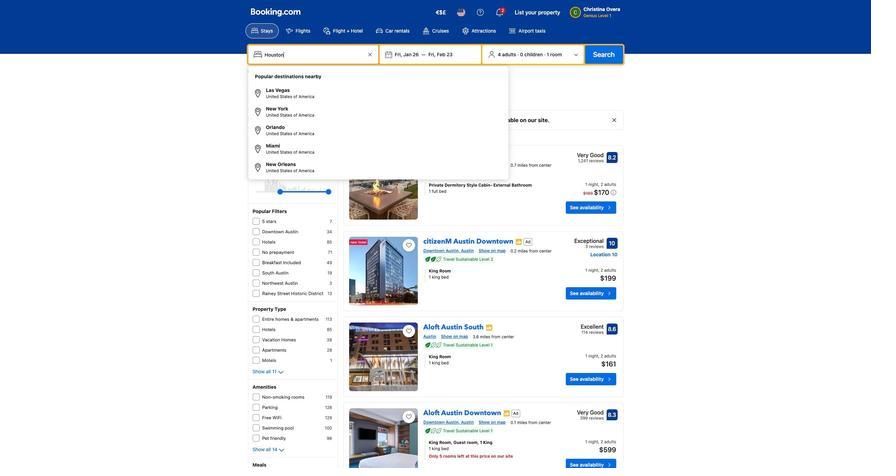 Task type: locate. For each thing, give the bounding box(es) containing it.
Where are you going? field
[[262, 48, 366, 61]]

this property is part of our preferred partner program. it's committed to providing excellent service and good value. it'll pay us a higher commission if you make a booking. image for aloft austin downtown image
[[504, 411, 511, 417]]

1 vertical spatial group
[[256, 187, 329, 198]]

1 vertical spatial very good element
[[578, 409, 604, 417]]

1 very good element from the top
[[578, 151, 604, 159]]

0 vertical spatial very good element
[[578, 151, 604, 159]]

group
[[251, 84, 506, 177], [256, 187, 329, 198]]

very good element
[[578, 151, 604, 159], [578, 409, 604, 417]]

this property is part of our preferred partner program. it's committed to providing excellent service and good value. it'll pay us a higher commission if you make a booking. image
[[516, 239, 523, 246], [516, 239, 523, 246], [504, 411, 511, 417]]

citizenm austin downtown image
[[350, 237, 418, 306]]

this property is part of our preferred partner program. it's committed to providing excellent service and good value. it'll pay us a higher commission if you make a booking. image for citizenm austin downtown image
[[516, 239, 523, 246]]

this property is part of our preferred partner program. it's committed to providing excellent service and good value. it'll pay us a higher commission if you make a booking. image for aloft austin downtown image
[[504, 411, 511, 417]]

list box
[[251, 69, 506, 177]]

very good element for scored 8.2 "element"
[[578, 151, 604, 159]]

booking.com image
[[251, 8, 301, 16]]

excellent element
[[581, 323, 604, 331]]

0 vertical spatial group
[[251, 84, 506, 177]]

this property is part of our preferred partner program. it's committed to providing excellent service and good value. it'll pay us a higher commission if you make a booking. image for aloft austin south image
[[486, 325, 493, 331]]

very good element left scored 8.2 "element"
[[578, 151, 604, 159]]

this property is part of our preferred partner program. it's committed to providing excellent service and good value. it'll pay us a higher commission if you make a booking. image
[[486, 325, 493, 331], [486, 325, 493, 331], [504, 411, 511, 417]]

2 very good element from the top
[[578, 409, 604, 417]]

aloft austin downtown image
[[350, 409, 418, 469]]

very good element left the scored 8.3 element
[[578, 409, 604, 417]]

aloft austin south image
[[350, 323, 418, 392]]

very good element for the scored 8.3 element
[[578, 409, 604, 417]]



Task type: describe. For each thing, give the bounding box(es) containing it.
east austin hotel image
[[350, 151, 418, 220]]

search results updated. austin: 151 properties found. applied filters: $160 – $400 (per night). element
[[344, 80, 624, 90]]

your account menu christina overa genius level 1 element
[[570, 3, 624, 19]]

scored 10 element
[[607, 238, 618, 249]]

exceptional element
[[575, 237, 604, 245]]

scored 8.2 element
[[607, 152, 618, 163]]

scored 8.6 element
[[607, 324, 618, 335]]

scored 8.3 element
[[607, 410, 618, 421]]



Task type: vqa. For each thing, say whether or not it's contained in the screenshot.
"United" corresponding to property
no



